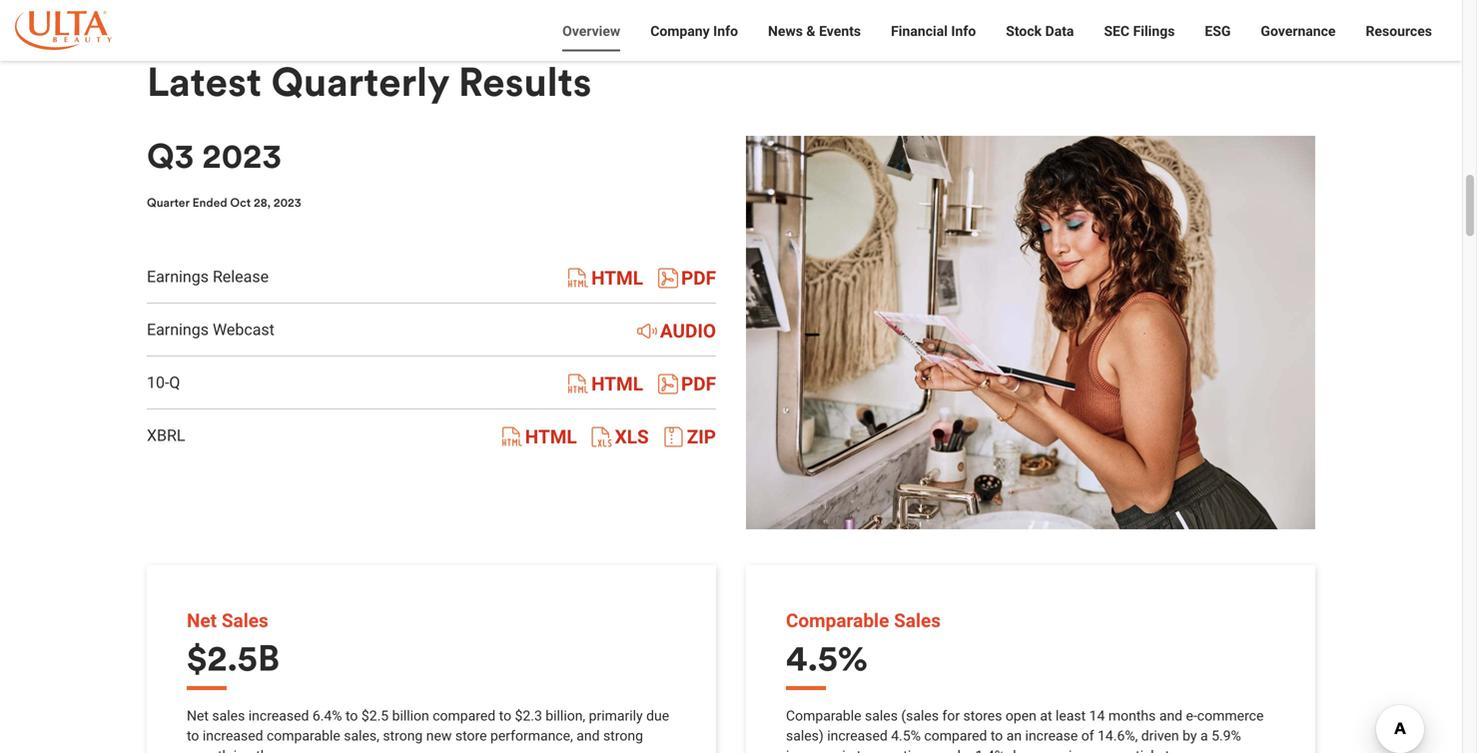 Task type: locate. For each thing, give the bounding box(es) containing it.
2 in from the left
[[842, 747, 853, 753]]

1 in from the left
[[233, 747, 245, 753]]

0 horizontal spatial in
[[233, 747, 245, 753]]

html up xls at bottom left
[[591, 373, 643, 395]]

increased up growth
[[203, 727, 263, 744]]

quarter
[[147, 194, 190, 210]]

2 vertical spatial html
[[525, 426, 577, 448]]

compared down for
[[924, 727, 987, 744]]

1 vertical spatial net
[[187, 707, 209, 724]]

0 vertical spatial html
[[591, 267, 643, 289]]

increased inside the comparable sales (sales for stores open at least 14 months and e-commerce sales) increased 4.5% compared to an increase of 14.6%, driven by a 5.9% increase in transactions and a 1.4% decrease in average ticket.
[[827, 727, 888, 744]]

esg
[[1205, 23, 1231, 39]]

1 horizontal spatial increase
[[1025, 727, 1078, 744]]

28,
[[254, 194, 271, 210]]

1 horizontal spatial strong
[[603, 727, 643, 744]]

2 sales from the left
[[865, 707, 898, 724]]

driven
[[1141, 727, 1179, 744]]

pdf up zip at the left bottom
[[681, 373, 716, 395]]

increased up the comparable
[[248, 707, 309, 724]]

1 comparable from the top
[[786, 610, 889, 632]]

1 horizontal spatial a
[[1200, 727, 1208, 744]]

earnings for earnings release
[[147, 267, 209, 286]]

filings
[[1133, 23, 1175, 39]]

html icon image for 10-q
[[568, 372, 588, 396]]

zip
[[687, 426, 716, 448]]

pdf for q
[[681, 373, 716, 395]]

0 horizontal spatial sales
[[222, 610, 268, 632]]

comparable sales (sales for stores open at least 14 months and e-commerce sales) increased 4.5% compared to an increase of 14.6%, driven by a 5.9% increase in transactions and a 1.4% decrease in average ticket.
[[786, 707, 1264, 753]]

0 horizontal spatial increase
[[786, 747, 839, 753]]

and
[[1159, 707, 1183, 724], [577, 727, 600, 744], [937, 747, 961, 753]]

in
[[233, 747, 245, 753], [842, 747, 853, 753], [1069, 747, 1080, 753]]

1 earnings from the top
[[147, 267, 209, 286]]

growth
[[187, 747, 230, 753]]

net inside net sales increased 6.4% to $2.5 billion compared to $2.3 billion, primarily due to increased comparable sales, strong new store performance, and strong growth in other revenue.
[[187, 707, 209, 724]]

2023
[[202, 134, 282, 177], [273, 194, 301, 210]]

comparable
[[786, 610, 889, 632], [786, 707, 861, 724]]

to up growth
[[187, 727, 199, 744]]

2 net from the top
[[187, 707, 209, 724]]

4.5% up transactions
[[891, 727, 921, 744]]

increased up transactions
[[827, 727, 888, 744]]

1 horizontal spatial in
[[842, 747, 853, 753]]

0 horizontal spatial strong
[[383, 727, 423, 744]]

to left $2.3
[[499, 707, 511, 724]]

e-
[[1186, 707, 1197, 724]]

sales inside net sales increased 6.4% to $2.5 billion compared to $2.3 billion, primarily due to increased comparable sales, strong new store performance, and strong growth in other revenue.
[[212, 707, 245, 724]]

to
[[346, 707, 358, 724], [499, 707, 511, 724], [187, 727, 199, 744], [991, 727, 1003, 744]]

sales inside the comparable sales (sales for stores open at least 14 months and e-commerce sales) increased 4.5% compared to an increase of 14.6%, driven by a 5.9% increase in transactions and a 1.4% decrease in average ticket.
[[865, 707, 898, 724]]

1 horizontal spatial sales
[[865, 707, 898, 724]]

2023 right 28, at the top of page
[[273, 194, 301, 210]]

earnings
[[147, 267, 209, 286], [147, 320, 209, 339]]

news
[[768, 23, 803, 39]]

0 vertical spatial earnings
[[147, 267, 209, 286]]

sales for $2.5b
[[222, 610, 268, 632]]

1 net from the top
[[187, 610, 217, 632]]

1 pdf icon image from the top
[[658, 266, 678, 290]]

sales inside net sales $2.5b
[[222, 610, 268, 632]]

pdf icon image up audio
[[658, 266, 678, 290]]

1.4%
[[975, 747, 1005, 753]]

audio
[[660, 320, 716, 342]]

1 vertical spatial pdf
[[681, 373, 716, 395]]

comparable sales 4.5%
[[786, 610, 941, 681]]

financial info link
[[876, 20, 991, 61]]

0 vertical spatial increase
[[1025, 727, 1078, 744]]

4.5%
[[786, 635, 868, 681], [891, 727, 921, 744]]

3 in from the left
[[1069, 747, 1080, 753]]

1 sales from the left
[[212, 707, 245, 724]]

net up growth
[[187, 707, 209, 724]]

open
[[1006, 707, 1037, 724]]

earnings for earnings webcast
[[147, 320, 209, 339]]

0 vertical spatial html icon image
[[568, 266, 588, 290]]

sales
[[222, 610, 268, 632], [894, 610, 941, 632]]

0 horizontal spatial and
[[577, 727, 600, 744]]

net inside net sales $2.5b
[[187, 610, 217, 632]]

and down billion,
[[577, 727, 600, 744]]

html up audio icon
[[591, 267, 643, 289]]

1 vertical spatial pdf icon image
[[658, 372, 678, 396]]

sec filings
[[1104, 23, 1175, 39]]

0 horizontal spatial sales
[[212, 707, 245, 724]]

net
[[187, 610, 217, 632], [187, 707, 209, 724]]

and left e- in the right of the page
[[1159, 707, 1183, 724]]

2 horizontal spatial in
[[1069, 747, 1080, 753]]

pdf
[[681, 267, 716, 289], [681, 373, 716, 395]]

4.5% inside comparable sales 4.5%
[[786, 635, 868, 681]]

1 vertical spatial earnings
[[147, 320, 209, 339]]

esg link
[[1190, 20, 1246, 61]]

14.6%,
[[1098, 727, 1138, 744]]

for
[[942, 707, 960, 724]]

2 pdf from the top
[[681, 373, 716, 395]]

comparable inside the comparable sales (sales for stores open at least 14 months and e-commerce sales) increased 4.5% compared to an increase of 14.6%, driven by a 5.9% increase in transactions and a 1.4% decrease in average ticket.
[[786, 707, 861, 724]]

2 sales from the left
[[894, 610, 941, 632]]

strong down "primarily"
[[603, 727, 643, 744]]

2 horizontal spatial and
[[1159, 707, 1183, 724]]

pdf for release
[[681, 267, 716, 289]]

1 horizontal spatial compared
[[924, 727, 987, 744]]

$2.5b
[[187, 635, 280, 681]]

2 earnings from the top
[[147, 320, 209, 339]]

html icon image
[[568, 266, 588, 290], [568, 372, 588, 396], [502, 425, 522, 449]]

1 pdf from the top
[[681, 267, 716, 289]]

comparable for (sales
[[786, 707, 861, 724]]

1 sales from the left
[[222, 610, 268, 632]]

sales
[[212, 707, 245, 724], [865, 707, 898, 724]]

resources link
[[1351, 20, 1447, 61]]

info right financial
[[951, 23, 976, 39]]

4.5% inside the comparable sales (sales for stores open at least 14 months and e-commerce sales) increased 4.5% compared to an increase of 14.6%, driven by a 5.9% increase in transactions and a 1.4% decrease in average ticket.
[[891, 727, 921, 744]]

1 vertical spatial 4.5%
[[891, 727, 921, 744]]

0 vertical spatial and
[[1159, 707, 1183, 724]]

in left other
[[233, 747, 245, 753]]

to up 1.4%
[[991, 727, 1003, 744]]

1 vertical spatial comparable
[[786, 707, 861, 724]]

1 horizontal spatial 4.5%
[[891, 727, 921, 744]]

0 vertical spatial comparable
[[786, 610, 889, 632]]

0 horizontal spatial a
[[964, 747, 972, 753]]

0 vertical spatial 2023
[[202, 134, 282, 177]]

14
[[1089, 707, 1105, 724]]

html left xls icon
[[525, 426, 577, 448]]

pdf icon image up the zip icon
[[658, 372, 678, 396]]

primarily
[[589, 707, 643, 724]]

earnings webcast link
[[147, 320, 275, 339]]

2 info from the left
[[951, 23, 976, 39]]

increase down at
[[1025, 727, 1078, 744]]

info right 'company'
[[713, 23, 738, 39]]

pdf up audio
[[681, 267, 716, 289]]

1 horizontal spatial sales
[[894, 610, 941, 632]]

q
[[169, 373, 180, 392]]

oct
[[230, 194, 251, 210]]

(sales
[[901, 707, 939, 724]]

a right by
[[1200, 727, 1208, 744]]

sales inside comparable sales 4.5%
[[894, 610, 941, 632]]

1 info from the left
[[713, 23, 738, 39]]

an
[[1006, 727, 1022, 744]]

sec
[[1104, 23, 1130, 39]]

sales up transactions
[[865, 707, 898, 724]]

strong
[[383, 727, 423, 744], [603, 727, 643, 744]]

earnings up 'earnings webcast' link
[[147, 267, 209, 286]]

compared up the "store"
[[433, 707, 496, 724]]

0 horizontal spatial info
[[713, 23, 738, 39]]

1 vertical spatial a
[[964, 747, 972, 753]]

0 horizontal spatial compared
[[433, 707, 496, 724]]

comparable
[[267, 727, 340, 744]]

&
[[806, 23, 816, 39]]

5.9%
[[1211, 727, 1241, 744]]

info
[[713, 23, 738, 39], [951, 23, 976, 39]]

and down for
[[937, 747, 961, 753]]

earnings up q
[[147, 320, 209, 339]]

investor link
[[546, 20, 613, 61]]

xbrl link
[[147, 426, 185, 445]]

0 vertical spatial net
[[187, 610, 217, 632]]

1 vertical spatial 2023
[[273, 194, 301, 210]]

increased
[[248, 707, 309, 724], [203, 727, 263, 744], [827, 727, 888, 744]]

0 vertical spatial 4.5%
[[786, 635, 868, 681]]

data
[[1045, 23, 1074, 39]]

in left average
[[1069, 747, 1080, 753]]

1 vertical spatial compared
[[924, 727, 987, 744]]

0 vertical spatial compared
[[433, 707, 496, 724]]

0 horizontal spatial 4.5%
[[786, 635, 868, 681]]

earnings release
[[147, 267, 269, 286]]

a left 1.4%
[[964, 747, 972, 753]]

stock
[[1006, 23, 1042, 39]]

q3
[[147, 134, 194, 177]]

months
[[1108, 707, 1156, 724]]

increase down sales)
[[786, 747, 839, 753]]

sales up $2.5b
[[222, 610, 268, 632]]

in left transactions
[[842, 747, 853, 753]]

comparable inside comparable sales 4.5%
[[786, 610, 889, 632]]

1 horizontal spatial info
[[951, 23, 976, 39]]

sales up growth
[[212, 707, 245, 724]]

decrease
[[1008, 747, 1065, 753]]

sales up the (sales at the right bottom
[[894, 610, 941, 632]]

in inside net sales increased 6.4% to $2.5 billion compared to $2.3 billion, primarily due to increased comparable sales, strong new store performance, and strong growth in other revenue.
[[233, 747, 245, 753]]

to inside the comparable sales (sales for stores open at least 14 months and e-commerce sales) increased 4.5% compared to an increase of 14.6%, driven by a 5.9% increase in transactions and a 1.4% decrease in average ticket.
[[991, 727, 1003, 744]]

a
[[1200, 727, 1208, 744], [964, 747, 972, 753]]

2 vertical spatial and
[[937, 747, 961, 753]]

net for $2.5b
[[187, 610, 217, 632]]

sales for $2.5b
[[212, 707, 245, 724]]

pdf icon image
[[658, 266, 678, 290], [658, 372, 678, 396]]

4.5% up sales)
[[786, 635, 868, 681]]

0 vertical spatial pdf icon image
[[658, 266, 678, 290]]

increase
[[1025, 727, 1078, 744], [786, 747, 839, 753]]

strong down billion
[[383, 727, 423, 744]]

xls icon image
[[592, 425, 612, 449]]

html
[[591, 267, 643, 289], [591, 373, 643, 395], [525, 426, 577, 448]]

compared
[[433, 707, 496, 724], [924, 727, 987, 744]]

earnings release link
[[147, 267, 269, 286]]

sales for 4.5%
[[865, 707, 898, 724]]

webcast
[[213, 320, 275, 339]]

stock data
[[1006, 23, 1074, 39]]

ulta beauty, inc. image
[[15, 11, 112, 50]]

compared inside net sales increased 6.4% to $2.5 billion compared to $2.3 billion, primarily due to increased comparable sales, strong new store performance, and strong growth in other revenue.
[[433, 707, 496, 724]]

1 vertical spatial html
[[591, 373, 643, 395]]

2023 up oct
[[202, 134, 282, 177]]

2 comparable from the top
[[786, 707, 861, 724]]

net up $2.5b
[[187, 610, 217, 632]]

0 vertical spatial pdf
[[681, 267, 716, 289]]

1 vertical spatial and
[[577, 727, 600, 744]]

sales,
[[344, 727, 379, 744]]

1 vertical spatial html icon image
[[568, 372, 588, 396]]

xls
[[615, 426, 649, 448]]

2 pdf icon image from the top
[[658, 372, 678, 396]]



Task type: vqa. For each thing, say whether or not it's contained in the screenshot.
the rightmost A
yes



Task type: describe. For each thing, give the bounding box(es) containing it.
sales for 4.5%
[[894, 610, 941, 632]]

of
[[1081, 727, 1094, 744]]

quarterly
[[271, 56, 449, 107]]

commerce
[[1197, 707, 1264, 724]]

$2.3
[[515, 707, 542, 724]]

financial info
[[891, 23, 976, 39]]

sec filings link
[[1089, 20, 1190, 61]]

stores
[[963, 707, 1002, 724]]

ended
[[192, 194, 227, 210]]

company info link
[[635, 20, 753, 61]]

ticket.
[[1136, 747, 1173, 753]]

comparable for 4.5%
[[786, 610, 889, 632]]

html for earnings release
[[591, 267, 643, 289]]

transactions
[[857, 747, 934, 753]]

store
[[455, 727, 487, 744]]

net for increased
[[187, 707, 209, 724]]

2 vertical spatial html icon image
[[502, 425, 522, 449]]

least
[[1056, 707, 1086, 724]]

10-q
[[147, 373, 180, 392]]

quarter ended oct 28, 2023
[[147, 194, 301, 210]]

increased for 4.5%
[[827, 727, 888, 744]]

release
[[213, 267, 269, 286]]

1 horizontal spatial and
[[937, 747, 961, 753]]

main element
[[0, 0, 1462, 61]]

html for 10-q
[[591, 373, 643, 395]]

resources
[[1366, 23, 1432, 39]]

other
[[248, 747, 280, 753]]

10-q link
[[147, 373, 180, 392]]

billion
[[392, 707, 429, 724]]

due
[[646, 707, 669, 724]]

governance link
[[1246, 20, 1351, 61]]

html icon image for earnings release
[[568, 266, 588, 290]]

0 vertical spatial a
[[1200, 727, 1208, 744]]

pdf icon image for earnings release
[[658, 266, 678, 290]]

financial
[[891, 23, 948, 39]]

at
[[1040, 707, 1052, 724]]

investor
[[561, 23, 613, 39]]

$2.5
[[361, 707, 389, 724]]

new
[[426, 727, 452, 744]]

1 strong from the left
[[383, 727, 423, 744]]

info for company info
[[713, 23, 738, 39]]

latest quarterly results
[[147, 56, 592, 107]]

1 vertical spatial increase
[[786, 747, 839, 753]]

events
[[819, 23, 861, 39]]

news & events link
[[753, 20, 876, 61]]

company info
[[650, 23, 738, 39]]

and inside net sales increased 6.4% to $2.5 billion compared to $2.3 billion, primarily due to increased comparable sales, strong new store performance, and strong growth in other revenue.
[[577, 727, 600, 744]]

billion,
[[546, 707, 585, 724]]

average
[[1083, 747, 1132, 753]]

sales)
[[786, 727, 824, 744]]

xbrl
[[147, 426, 185, 445]]

net sales increased 6.4% to $2.5 billion compared to $2.3 billion, primarily due to increased comparable sales, strong new store performance, and strong growth in other revenue.
[[187, 707, 669, 753]]

info for financial info
[[951, 23, 976, 39]]

pdf icon image for 10-q
[[658, 372, 678, 396]]

overview
[[562, 23, 620, 39]]

net sales $2.5b
[[187, 610, 280, 681]]

overview link
[[547, 20, 635, 61]]

increased for $2.5b
[[203, 727, 263, 744]]

latest
[[147, 56, 262, 107]]

by
[[1183, 727, 1197, 744]]

governance
[[1261, 23, 1336, 39]]

zip icon image
[[664, 425, 684, 449]]

6.4%
[[312, 707, 342, 724]]

company
[[650, 23, 710, 39]]

results
[[458, 56, 592, 107]]

2 strong from the left
[[603, 727, 643, 744]]

10-
[[147, 373, 169, 392]]

earnings webcast
[[147, 320, 275, 339]]

q3 2023
[[147, 134, 282, 177]]

stock data link
[[991, 20, 1089, 61]]

news & events
[[768, 23, 861, 39]]

audio icon image
[[637, 319, 657, 343]]

revenue.
[[284, 747, 336, 753]]

compared inside the comparable sales (sales for stores open at least 14 months and e-commerce sales) increased 4.5% compared to an increase of 14.6%, driven by a 5.9% increase in transactions and a 1.4% decrease in average ticket.
[[924, 727, 987, 744]]

to up sales,
[[346, 707, 358, 724]]

performance,
[[490, 727, 573, 744]]



